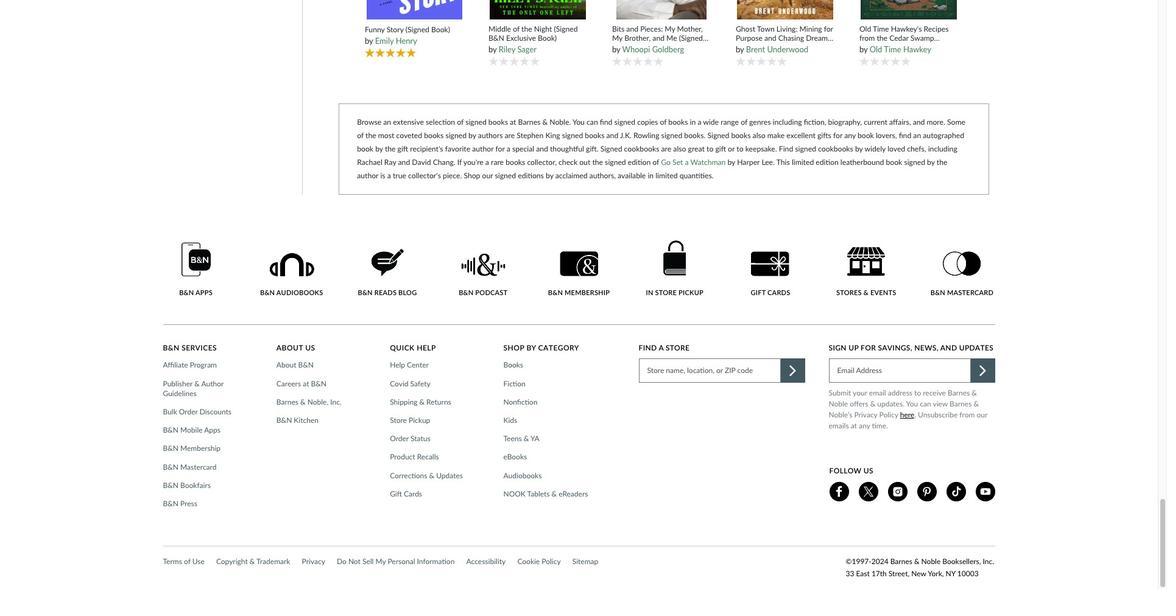 Task type: vqa. For each thing, say whether or not it's contained in the screenshot.


Task type: describe. For each thing, give the bounding box(es) containing it.
booksellers,
[[942, 558, 981, 567]]

view
[[933, 400, 948, 409]]

range
[[721, 118, 739, 127]]

b&n audiobooks
[[260, 289, 323, 297]]

terms of                     use link
[[163, 556, 205, 569]]

barnes & noble, inc.
[[276, 398, 342, 407]]

books.
[[684, 131, 706, 140]]

copyright &                     trademark link
[[216, 556, 290, 569]]

personal
[[388, 558, 415, 567]]

pickup
[[409, 416, 430, 425]]

books up gift.
[[585, 131, 604, 140]]

ya
[[530, 434, 539, 444]]

a up please complete this field to find a store text box
[[659, 344, 664, 353]]

if
[[457, 158, 462, 167]]

shipping & returns
[[390, 398, 451, 407]]

swamp
[[910, 34, 934, 43]]

nonfiction
[[503, 398, 537, 407]]

about b&n
[[276, 361, 314, 370]]

by left old time hawkey link
[[859, 45, 868, 54]]

favorite
[[445, 144, 470, 154]]

cookie                     policy link
[[517, 556, 561, 569]]

ny
[[946, 570, 955, 579]]

by harper lee. this limited edition leatherbound book signed by the author is a true collector's piece. shop our signed editions by acclaimed authors, available in limited quantities.
[[357, 158, 947, 180]]

& inside publisher & author guidelines
[[194, 379, 200, 388]]

b&n for b&n audiobooks
[[260, 289, 275, 297]]

privacy link
[[302, 556, 325, 569]]

(signed inside the funny story (signed book) by emily henry
[[406, 25, 429, 34]]

submit your email address to receive barnes & noble offers & updates. you can view barnes & noble's privacy policy
[[829, 389, 979, 420]]

0 horizontal spatial limited
[[656, 171, 678, 180]]

by inside middle of the night (signed b&n exclusive book) by riley sager
[[488, 45, 497, 54]]

b&n for b&n membership
[[163, 444, 178, 453]]

b&n for b&n podcast
[[459, 289, 473, 297]]

bits and pieces: my mother, my brother, and me (signed book) link
[[612, 24, 711, 52]]

& right tablets
[[552, 490, 557, 499]]

edition inside browse an extensive selection of signed books at barnes & noble. you can find signed copies of books in a wide range of genres including fiction, biography, current affairs, and more. some of the most coveted books signed by authors are stephen king signed books and j.k. rowling signed books. signed books also make excellent gifts for any book lovers, find an autographed book by the gift recipient's favorite author for a special and thoughtful gift. signed cookbooks are also great to gift or to keepsake. find signed cookbooks by widely loved chefs, including rachael ray and david chang. if you're a rare books collector, check out the signed edition of
[[628, 158, 651, 167]]

go
[[661, 158, 671, 167]]

2 cookbooks from the left
[[818, 144, 853, 154]]

gift cards
[[390, 490, 422, 499]]

help center link
[[390, 361, 432, 371]]

corrections & updates
[[390, 471, 463, 480]]

collector,
[[527, 158, 557, 167]]

a left wide
[[698, 118, 701, 127]]

b&n apps link
[[163, 242, 229, 297]]

copies
[[637, 118, 658, 127]]

stores & events link
[[833, 247, 899, 297]]

king
[[545, 131, 560, 140]]

book inside by harper lee. this limited edition leatherbound book signed by the author is a true collector's piece. shop our signed editions by acclaimed authors, available in limited quantities.
[[886, 158, 902, 167]]

1 vertical spatial are
[[661, 144, 671, 154]]

covid
[[390, 379, 408, 388]]

about for about us
[[276, 344, 303, 353]]

apps
[[195, 289, 212, 297]]

bits and pieces: my mother, my brother, and me (signed book) image
[[616, 0, 707, 20]]

b&n for b&n bookfairs
[[163, 481, 178, 490]]

& right stores
[[864, 289, 869, 297]]

b&n for b&n kitchen
[[276, 416, 292, 425]]

mining
[[799, 24, 822, 33]]

a right set
[[685, 158, 689, 167]]

b&n for b&n press
[[163, 499, 178, 509]]

store pickup
[[390, 416, 430, 425]]

the up ray
[[385, 144, 396, 154]]

privacy inside submit your email address to receive barnes & noble offers & updates. you can view barnes & noble's privacy policy
[[854, 411, 877, 420]]

guidelines
[[163, 389, 197, 398]]

the right out
[[592, 158, 603, 167]]

covid safety link
[[390, 379, 434, 389]]

gift
[[751, 289, 766, 297]]

b&n for b&n reads blog
[[358, 289, 373, 297]]

acclaimed
[[555, 171, 587, 180]]

b&n for b&n apps
[[179, 289, 194, 297]]

books down special
[[506, 158, 525, 167]]

bulk
[[163, 407, 177, 417]]

publisher & author guidelines
[[163, 379, 224, 398]]

1 cookbooks from the left
[[624, 144, 659, 154]]

at inside the ". unsubscribe from our emails at                         any time."
[[851, 422, 857, 431]]

0 vertical spatial store
[[666, 344, 690, 353]]

emails
[[829, 422, 849, 431]]

emily henry link
[[375, 36, 417, 46]]

policy inside submit your email address to receive barnes & noble offers & updates. you can view barnes & noble's privacy policy
[[879, 411, 898, 420]]

for right up
[[861, 344, 876, 353]]

for up rare
[[495, 144, 505, 154]]

teens
[[503, 434, 522, 444]]

edition inside by harper lee. this limited edition leatherbound book signed by the author is a true collector's piece. shop our signed editions by acclaimed authors, available in limited quantities.
[[816, 158, 839, 167]]

b&n down 'us'
[[298, 361, 314, 370]]

and right news, at the right bottom of the page
[[940, 344, 957, 353]]

mastercard
[[947, 289, 994, 297]]

books down selection
[[424, 131, 444, 140]]

Please complete this field text field
[[829, 359, 971, 383]]

corrections
[[390, 471, 427, 480]]

emily
[[375, 36, 394, 46]]

1 vertical spatial store
[[390, 416, 407, 425]]

by down most
[[375, 144, 383, 154]]

and up brother,
[[626, 24, 638, 33]]

product recalls
[[390, 453, 439, 462]]

wide
[[703, 118, 719, 127]]

whoopi
[[622, 45, 650, 54]]

not
[[348, 558, 361, 567]]

b&n up noble, inc.
[[311, 379, 326, 388]]

b&n for b&n services
[[163, 344, 179, 353]]

signed up authors
[[465, 118, 487, 127]]

signed up favorite
[[445, 131, 467, 140]]

do
[[337, 558, 346, 567]]

inc.
[[983, 558, 994, 567]]

our inside by harper lee. this limited edition leatherbound book signed by the author is a true collector's piece. shop our signed editions by acclaimed authors, available in limited quantities.
[[482, 171, 493, 180]]

0 horizontal spatial also
[[673, 144, 686, 154]]

& right copyright at the bottom of the page
[[250, 558, 255, 567]]

0 vertical spatial book
[[858, 131, 874, 140]]

lovers,
[[876, 131, 897, 140]]

funny story (signed book) link
[[365, 25, 464, 34]]

0 vertical spatial limited
[[792, 158, 814, 167]]

and left j.k.
[[606, 131, 618, 140]]

©1997-2024 barnes & noble booksellers, inc. 33 east 17th street, new york, ny 10003
[[846, 558, 994, 579]]

0 vertical spatial also
[[753, 131, 765, 140]]

& left the updates
[[429, 471, 434, 480]]

nook
[[503, 490, 526, 499]]

1 vertical spatial including
[[928, 144, 957, 154]]

book) inside bits and pieces: my mother, my brother, and me (signed book)
[[612, 43, 631, 52]]

signed up thoughtful at the top of page
[[562, 131, 583, 140]]

signed down excellent
[[795, 144, 816, 154]]

by old time hawkey
[[859, 45, 931, 54]]

& down 'email'
[[870, 400, 875, 409]]

is a
[[380, 171, 391, 180]]

new
[[911, 570, 926, 579]]

make
[[767, 131, 785, 140]]

b&n for b&n mastercard
[[163, 463, 178, 472]]

the inside old time hawkey's recipes from the cedar swamp (signed book)
[[877, 34, 887, 43]]

by down the or
[[728, 158, 735, 167]]

signed down rare
[[495, 171, 516, 180]]

book) inside middle of the night (signed b&n exclusive book) by riley sager
[[538, 34, 557, 43]]

b&n inside middle of the night (signed b&n exclusive book) by riley sager
[[488, 34, 504, 43]]

living:
[[776, 24, 798, 33]]

& left returns
[[419, 398, 425, 407]]

(signed inside middle of the night (signed b&n exclusive book) by riley sager
[[554, 24, 578, 33]]

the down 'browse' in the left of the page
[[366, 131, 376, 140]]

0 vertical spatial signed
[[707, 131, 729, 140]]

submit
[[829, 389, 851, 398]]

& left ya
[[524, 434, 529, 444]]

most
[[378, 131, 394, 140]]

the inside "ghost town living: mining for purpose and chasing dreams at the edge of death valley (signed book)"
[[744, 43, 755, 52]]

b&n bookfairs
[[163, 481, 211, 490]]

careers at b&n link
[[276, 379, 330, 389]]

1 vertical spatial privacy
[[302, 558, 325, 567]]

b&n for b&n mobile apps
[[163, 426, 178, 435]]

signed up authors,
[[605, 158, 626, 167]]

old time hawkey's recipes from the cedar swamp (signed book) image
[[860, 0, 958, 20]]

nonfiction link
[[503, 398, 541, 407]]

& right receive
[[972, 389, 977, 398]]

and inside "ghost town living: mining for purpose and chasing dreams at the edge of death valley (signed book)"
[[764, 34, 776, 43]]

1 horizontal spatial to
[[737, 144, 743, 154]]

genres
[[749, 118, 771, 127]]

cookie
[[517, 558, 540, 567]]

& inside "link"
[[300, 398, 306, 407]]

b&n press
[[163, 499, 197, 509]]

middle of the night (signed b&n exclusive book) image
[[489, 0, 587, 20]]

a left special
[[507, 144, 510, 154]]

& right view
[[974, 400, 979, 409]]

to inside submit your email address to receive barnes & noble offers & updates. you can view barnes & noble's privacy policy
[[914, 389, 921, 398]]

b&n for b&n membership
[[548, 289, 563, 297]]

story
[[387, 25, 404, 34]]

b&n podcast link
[[450, 253, 516, 297]]

can inside browse an extensive selection of signed books at barnes & noble. you can find signed copies of books in a wide range of genres including fiction, biography, current affairs, and more. some of the most coveted books signed by authors are stephen king signed books and j.k. rowling signed books. signed books also make excellent gifts for any book lovers, find an autographed book by the gift recipient's favorite author for a special and thoughtful gift. signed cookbooks are also great to gift or to keepsake. find signed cookbooks by widely loved chefs, including rachael ray and david chang. if you're a rare books collector, check out the signed edition of
[[587, 118, 598, 127]]

and up collector,
[[536, 144, 548, 154]]

my for do                     not sell my personal information
[[375, 558, 386, 567]]

pieces:
[[640, 24, 663, 33]]

help center
[[390, 361, 429, 370]]

books up authors
[[488, 118, 508, 127]]

b&n apps
[[179, 289, 212, 297]]

in inside by harper lee. this limited edition leatherbound book signed by the author is a true collector's piece. shop our signed editions by acclaimed authors, available in limited quantities.
[[648, 171, 654, 180]]

in inside browse an extensive selection of signed books at barnes & noble. you can find signed copies of books in a wide range of genres including fiction, biography, current affairs, and more. some of the most coveted books signed by authors are stephen king signed books and j.k. rowling signed books. signed books also make excellent gifts for any book lovers, find an autographed book by the gift recipient's favorite author for a special and thoughtful gift. signed cookbooks are also great to gift or to keepsake. find signed cookbooks by widely loved chefs, including rachael ray and david chang. if you're a rare books collector, check out the signed edition of
[[690, 118, 696, 127]]

collector's
[[408, 171, 441, 180]]

copyright &                     trademark
[[216, 558, 290, 567]]

bulk order discounts
[[163, 407, 231, 417]]

0 horizontal spatial are
[[505, 131, 515, 140]]

b&n mastercard link
[[163, 463, 220, 472]]

ebooks link
[[503, 453, 531, 463]]

books up the "books."
[[668, 118, 688, 127]]

information
[[417, 558, 455, 567]]

1 vertical spatial find
[[899, 131, 911, 140]]

& inside the ©1997-2024 barnes & noble booksellers, inc. 33 east 17th street, new york, ny 10003
[[914, 558, 919, 567]]

for inside "ghost town living: mining for purpose and chasing dreams at the edge of death valley (signed book)"
[[824, 24, 833, 33]]

by down collector,
[[546, 171, 553, 180]]

0 horizontal spatial find
[[639, 344, 657, 353]]



Task type: locate. For each thing, give the bounding box(es) containing it.
0 vertical spatial order
[[179, 407, 198, 417]]

1 horizontal spatial help
[[417, 344, 436, 353]]

b&n membership
[[163, 444, 221, 453]]

careers at b&n
[[276, 379, 326, 388]]

noble inside the ©1997-2024 barnes & noble booksellers, inc. 33 east 17th street, new york, ny 10003
[[921, 558, 941, 567]]

0 horizontal spatial noble
[[829, 400, 848, 409]]

time inside old time hawkey's recipes from the cedar swamp (signed book)
[[873, 24, 889, 33]]

old time hawkey's recipes from the cedar swamp (signed book) link
[[859, 24, 958, 52]]

mobile
[[180, 426, 203, 435]]

audiobooks
[[276, 289, 323, 297]]

Please complete this field to find a store text field
[[639, 359, 781, 383]]

and right ray
[[398, 158, 410, 167]]

help up center
[[417, 344, 436, 353]]

cards
[[404, 490, 422, 499]]

b&n left podcast
[[459, 289, 473, 297]]

b&n left apps at the left
[[179, 289, 194, 297]]

gift left the or
[[715, 144, 726, 154]]

0 vertical spatial an
[[383, 118, 391, 127]]

about for about b&n
[[276, 361, 296, 370]]

by down funny
[[365, 36, 373, 46]]

b&n up b&n bookfairs
[[163, 463, 178, 472]]

book) inside "ghost town living: mining for purpose and chasing dreams at the edge of death valley (signed book)"
[[761, 52, 780, 61]]

ereaders
[[559, 490, 588, 499]]

audiobooks link
[[503, 471, 545, 481]]

1 horizontal spatial find
[[899, 131, 911, 140]]

b&n mastercard link
[[929, 251, 995, 297]]

b&n left membership
[[548, 289, 563, 297]]

keepsake.
[[745, 144, 777, 154]]

the left cedar
[[877, 34, 887, 43]]

by down purpose
[[736, 45, 744, 54]]

from inside old time hawkey's recipes from the cedar swamp (signed book)
[[859, 34, 875, 43]]

biography,
[[828, 118, 862, 127]]

0 vertical spatial including
[[773, 118, 802, 127]]

store
[[666, 344, 690, 353], [390, 416, 407, 425]]

fiction
[[503, 379, 525, 388]]

ghost town living: mining for purpose and chasing dreams at the edge of death valley (signed book) image
[[737, 0, 834, 20]]

& inside browse an extensive selection of signed books at barnes & noble. you can find signed copies of books in a wide range of genres including fiction, biography, current affairs, and more. some of the most coveted books signed by authors are stephen king signed books and j.k. rowling signed books. signed books also make excellent gifts for any book lovers, find an autographed book by the gift recipient's favorite author for a special and thoughtful gift. signed cookbooks are also great to gift or to keepsake. find signed cookbooks by widely loved chefs, including rachael ray and david chang. if you're a rare books collector, check out the signed edition of
[[542, 118, 548, 127]]

0 horizontal spatial my
[[375, 558, 386, 567]]

by left whoopi
[[612, 45, 620, 54]]

middle of the night (signed b&n exclusive book) link
[[488, 24, 587, 43]]

author inside browse an extensive selection of signed books at barnes & noble. you can find signed copies of books in a wide range of genres including fiction, biography, current affairs, and more. some of the most coveted books signed by authors are stephen king signed books and j.k. rowling signed books. signed books also make excellent gifts for any book lovers, find an autographed book by the gift recipient's favorite author for a special and thoughtful gift. signed cookbooks are also great to gift or to keepsake. find signed cookbooks by widely loved chefs, including rachael ray and david chang. if you're a rare books collector, check out the signed edition of
[[472, 144, 494, 154]]

middle
[[488, 24, 511, 33]]

from right unsubscribe
[[960, 411, 975, 420]]

0 vertical spatial from
[[859, 34, 875, 43]]

barnes & noble, inc. link
[[276, 398, 345, 407]]

0 horizontal spatial from
[[859, 34, 875, 43]]

order up product
[[390, 434, 409, 444]]

at right emails
[[851, 422, 857, 431]]

by left authors
[[468, 131, 476, 140]]

1 horizontal spatial cookbooks
[[818, 144, 853, 154]]

from inside the ". unsubscribe from our emails at                         any time."
[[960, 411, 975, 420]]

1 vertical spatial order
[[390, 434, 409, 444]]

1 horizontal spatial including
[[928, 144, 957, 154]]

0 horizontal spatial store
[[390, 416, 407, 425]]

affiliate program
[[163, 361, 217, 370]]

program
[[190, 361, 217, 370]]

0 horizontal spatial privacy
[[302, 558, 325, 567]]

(signed inside bits and pieces: my mother, my brother, and me (signed book)
[[679, 34, 703, 43]]

book) down night
[[538, 34, 557, 43]]

2 edition from the left
[[816, 158, 839, 167]]

in right available
[[648, 171, 654, 180]]

and down pieces:
[[653, 34, 665, 43]]

are
[[505, 131, 515, 140], [661, 144, 671, 154]]

books link
[[503, 361, 527, 371]]

0 horizontal spatial order
[[179, 407, 198, 417]]

1 horizontal spatial you
[[906, 400, 918, 409]]

1 vertical spatial signed
[[600, 144, 622, 154]]

limited
[[792, 158, 814, 167], [656, 171, 678, 180]]

excellent
[[786, 131, 815, 140]]

b&n mastercard
[[163, 463, 216, 472]]

b&n for b&n mastercard
[[931, 289, 945, 297]]

product
[[390, 453, 415, 462]]

trademark
[[256, 558, 290, 567]]

1 horizontal spatial limited
[[792, 158, 814, 167]]

editions
[[518, 171, 544, 180]]

2 about from the top
[[276, 361, 296, 370]]

tablets
[[527, 490, 550, 499]]

offers
[[850, 400, 868, 409]]

gift.
[[586, 144, 598, 154]]

2 gift from the left
[[715, 144, 726, 154]]

this
[[776, 158, 790, 167]]

policy right cookie at the bottom left
[[542, 558, 561, 567]]

b&n down middle
[[488, 34, 504, 43]]

1 horizontal spatial policy
[[879, 411, 898, 420]]

receive
[[923, 389, 946, 398]]

selection
[[426, 118, 455, 127]]

1 edition from the left
[[628, 158, 651, 167]]

autographed
[[923, 131, 964, 140]]

my for bits and pieces: my mother, my brother, and me (signed book)
[[665, 24, 675, 33]]

& up new
[[914, 558, 919, 567]]

barnes right view
[[950, 400, 972, 409]]

podcast
[[475, 289, 508, 297]]

unsubscribe
[[918, 411, 958, 420]]

0 vertical spatial time
[[873, 24, 889, 33]]

including down autographed
[[928, 144, 957, 154]]

your
[[853, 389, 867, 398]]

careers
[[276, 379, 301, 388]]

sign
[[829, 344, 847, 353]]

the inside middle of the night (signed b&n exclusive book) by riley sager
[[521, 24, 532, 33]]

1 vertical spatial our
[[977, 411, 987, 420]]

0 vertical spatial find
[[600, 118, 612, 127]]

copyright
[[216, 558, 248, 567]]

you inside submit your email address to receive barnes & noble offers & updates. you can view barnes & noble's privacy policy
[[906, 400, 918, 409]]

1 horizontal spatial an
[[913, 131, 921, 140]]

0 horizontal spatial you
[[573, 118, 585, 127]]

hawkey's
[[891, 24, 922, 33]]

quick
[[390, 344, 415, 353]]

the inside by harper lee. this limited edition leatherbound book signed by the author is a true collector's piece. shop our signed editions by acclaimed authors, available in limited quantities.
[[937, 158, 947, 167]]

valley
[[805, 43, 824, 52]]

about up about b&n
[[276, 344, 303, 353]]

0 vertical spatial old
[[859, 24, 871, 33]]

1 vertical spatial also
[[673, 144, 686, 154]]

a left rare
[[485, 158, 489, 167]]

book) inside old time hawkey's recipes from the cedar swamp (signed book)
[[885, 43, 904, 52]]

gift
[[390, 490, 402, 499]]

help inside 'help center' link
[[390, 361, 405, 370]]

cookbooks down the rowling
[[624, 144, 659, 154]]

store down shipping
[[390, 416, 407, 425]]

barnes inside the ©1997-2024 barnes & noble booksellers, inc. 33 east 17th street, new york, ny 10003
[[890, 558, 912, 567]]

are up special
[[505, 131, 515, 140]]

about
[[276, 344, 303, 353], [276, 361, 296, 370]]

you inside browse an extensive selection of signed books at barnes & noble. you can find signed copies of books in a wide range of genres including fiction, biography, current affairs, and more. some of the most coveted books signed by authors are stephen king signed books and j.k. rowling signed books. signed books also make excellent gifts for any book lovers, find an autographed book by the gift recipient's favorite author for a special and thoughtful gift. signed cookbooks are also great to gift or to keepsake. find signed cookbooks by widely loved chefs, including rachael ray and david chang. if you're a rare books collector, check out the signed edition of
[[573, 118, 585, 127]]

our inside the ". unsubscribe from our emails at                         any time."
[[977, 411, 987, 420]]

0 vertical spatial noble
[[829, 400, 848, 409]]

in
[[646, 289, 653, 297]]

barnes inside browse an extensive selection of signed books at barnes & noble. you can find signed copies of books in a wide range of genres including fiction, biography, current affairs, and more. some of the most coveted books signed by authors are stephen king signed books and j.k. rowling signed books. signed books also make excellent gifts for any book lovers, find an autographed book by the gift recipient's favorite author for a special and thoughtful gift. signed cookbooks are also great to gift or to keepsake. find signed cookbooks by widely loved chefs, including rachael ray and david chang. if you're a rare books collector, check out the signed edition of
[[518, 118, 540, 127]]

1 horizontal spatial find
[[779, 144, 793, 154]]

time up 'by old time hawkey'
[[873, 24, 889, 33]]

1 vertical spatial in
[[648, 171, 654, 180]]

1 horizontal spatial store
[[666, 344, 690, 353]]

0 horizontal spatial can
[[587, 118, 598, 127]]

to up watchman
[[707, 144, 713, 154]]

book) down brother,
[[612, 43, 631, 52]]

my down bits
[[612, 34, 623, 43]]

2 horizontal spatial my
[[665, 24, 675, 33]]

east
[[856, 570, 870, 579]]

privacy left do
[[302, 558, 325, 567]]

0 horizontal spatial find
[[600, 118, 612, 127]]

are up go at the top right
[[661, 144, 671, 154]]

b&n kitchen
[[276, 416, 319, 425]]

at right careers
[[303, 379, 309, 388]]

exclusive
[[506, 34, 536, 43]]

status
[[411, 434, 430, 444]]

0 vertical spatial privacy
[[854, 411, 877, 420]]

by left riley
[[488, 45, 497, 54]]

1 horizontal spatial signed
[[707, 131, 729, 140]]

can up gift.
[[587, 118, 598, 127]]

1 horizontal spatial gift
[[715, 144, 726, 154]]

0 vertical spatial about
[[276, 344, 303, 353]]

barnes
[[518, 118, 540, 127], [948, 389, 970, 398], [276, 398, 298, 407], [950, 400, 972, 409], [890, 558, 912, 567]]

1 vertical spatial find
[[639, 344, 657, 353]]

noble inside submit your email address to receive barnes & noble offers & updates. you can view barnes & noble's privacy policy
[[829, 400, 848, 409]]

1 vertical spatial from
[[960, 411, 975, 420]]

noble up york,
[[921, 558, 941, 567]]

0 horizontal spatial edition
[[628, 158, 651, 167]]

1 horizontal spatial noble
[[921, 558, 941, 567]]

corrections & updates link
[[390, 471, 467, 481]]

in
[[690, 118, 696, 127], [648, 171, 654, 180]]

piece.
[[443, 171, 462, 180]]

1 vertical spatial help
[[390, 361, 405, 370]]

(signed inside old time hawkey's recipes from the cedar swamp (signed book)
[[859, 43, 883, 52]]

for left "any"
[[833, 131, 842, 140]]

cookbooks
[[624, 144, 659, 154], [818, 144, 853, 154]]

stores
[[836, 289, 862, 297]]

edition down gifts
[[816, 158, 839, 167]]

author down authors
[[472, 144, 494, 154]]

apps
[[204, 426, 220, 435]]

audiobooks
[[503, 471, 542, 480]]

book up rachael
[[357, 144, 373, 154]]

my inside 'link'
[[375, 558, 386, 567]]

also up set
[[673, 144, 686, 154]]

gift down coveted on the left top of the page
[[397, 144, 408, 154]]

book)
[[431, 25, 450, 34], [538, 34, 557, 43], [612, 43, 631, 52], [885, 43, 904, 52], [761, 52, 780, 61]]

find left copies
[[600, 118, 612, 127]]

1 vertical spatial noble
[[921, 558, 941, 567]]

1 horizontal spatial in
[[690, 118, 696, 127]]

1 vertical spatial limited
[[656, 171, 678, 180]]

from up 'by old time hawkey'
[[859, 34, 875, 43]]

barnes up street,
[[890, 558, 912, 567]]

of inside "ghost town living: mining for purpose and chasing dreams at the edge of death valley (signed book)"
[[774, 43, 781, 52]]

0 vertical spatial author
[[472, 144, 494, 154]]

you up . at the right bottom of the page
[[906, 400, 918, 409]]

old inside old time hawkey's recipes from the cedar swamp (signed book)
[[859, 24, 871, 33]]

by up leatherbound
[[855, 144, 863, 154]]

book) down cedar
[[885, 43, 904, 52]]

2 horizontal spatial to
[[914, 389, 921, 398]]

1 horizontal spatial edition
[[816, 158, 839, 167]]

find inside browse an extensive selection of signed books at barnes & noble. you can find signed copies of books in a wide range of genres including fiction, biography, current affairs, and more. some of the most coveted books signed by authors are stephen king signed books and j.k. rowling signed books. signed books also make excellent gifts for any book lovers, find an autographed book by the gift recipient's favorite author for a special and thoughtful gift. signed cookbooks are also great to gift or to keepsake. find signed cookbooks by widely loved chefs, including rachael ray and david chang. if you're a rare books collector, check out the signed edition of
[[779, 144, 793, 154]]

ghost town living: mining for purpose and chasing dreams at the edge of death valley (signed book) link
[[736, 24, 835, 61]]

1 vertical spatial time
[[884, 45, 901, 54]]

thoughtful
[[550, 144, 584, 154]]

an up most
[[383, 118, 391, 127]]

order status link
[[390, 434, 434, 444]]

of inside middle of the night (signed b&n exclusive book) by riley sager
[[513, 24, 520, 33]]

find
[[779, 144, 793, 154], [639, 344, 657, 353]]

fiction link
[[503, 379, 529, 389]]

1 horizontal spatial our
[[977, 411, 987, 420]]

barnes down careers
[[276, 398, 298, 407]]

accessibility
[[466, 558, 506, 567]]

1 vertical spatial about
[[276, 361, 296, 370]]

dreams
[[806, 34, 831, 43]]

funny story (signed book) image
[[366, 0, 463, 20]]

author inside by harper lee. this limited edition leatherbound book signed by the author is a true collector's piece. shop our signed editions by acclaimed authors, available in limited quantities.
[[357, 171, 378, 180]]

book down loved
[[886, 158, 902, 167]]

services
[[182, 344, 217, 353]]

at inside "ghost town living: mining for purpose and chasing dreams at the edge of death valley (signed book)"
[[736, 43, 742, 52]]

books up the or
[[731, 131, 751, 140]]

by inside the funny story (signed book) by emily henry
[[365, 36, 373, 46]]

0 horizontal spatial help
[[390, 361, 405, 370]]

2 vertical spatial book
[[886, 158, 902, 167]]

1 vertical spatial my
[[612, 34, 623, 43]]

updates.
[[877, 400, 904, 409]]

our right unsubscribe
[[977, 411, 987, 420]]

privacy down offers
[[854, 411, 877, 420]]

0 horizontal spatial to
[[707, 144, 713, 154]]

1 horizontal spatial book
[[858, 131, 874, 140]]

1 vertical spatial policy
[[542, 558, 561, 567]]

b&n up b&n press
[[163, 481, 178, 490]]

0 vertical spatial can
[[587, 118, 598, 127]]

0 horizontal spatial cookbooks
[[624, 144, 659, 154]]

follow us
[[829, 467, 873, 476]]

can inside submit your email address to receive barnes & noble offers & updates. you can view barnes & noble's privacy policy
[[920, 400, 931, 409]]

1 horizontal spatial order
[[390, 434, 409, 444]]

about b&n link
[[276, 361, 317, 371]]

nook tablets & ereaders link
[[503, 490, 592, 499]]

can down receive
[[920, 400, 931, 409]]

b&n left kitchen
[[276, 416, 292, 425]]

1 vertical spatial book
[[357, 144, 373, 154]]

0 horizontal spatial book
[[357, 144, 373, 154]]

b&n membership link
[[546, 251, 612, 297]]

0 horizontal spatial including
[[773, 118, 802, 127]]

signed up j.k.
[[614, 118, 635, 127]]

blog
[[398, 289, 417, 297]]

1 vertical spatial author
[[357, 171, 378, 180]]

store
[[655, 289, 677, 297]]

and left more.
[[913, 118, 925, 127]]

here link
[[900, 410, 914, 421]]

accessibility link
[[466, 556, 506, 569]]

at down purpose
[[736, 43, 742, 52]]

0 horizontal spatial signed
[[600, 144, 622, 154]]

1 horizontal spatial my
[[612, 34, 623, 43]]

1 horizontal spatial are
[[661, 144, 671, 154]]

the down purpose
[[744, 43, 755, 52]]

0 vertical spatial in
[[690, 118, 696, 127]]

bits and pieces: my mother, my brother, and me (signed book)
[[612, 24, 703, 52]]

book) down funny story (signed book) 'image'
[[431, 25, 450, 34]]

1 vertical spatial old
[[870, 45, 882, 54]]

my right sell
[[375, 558, 386, 567]]

savings,
[[878, 344, 912, 353]]

0 vertical spatial are
[[505, 131, 515, 140]]

(signed
[[554, 24, 578, 33], [406, 25, 429, 34], [679, 34, 703, 43], [859, 43, 883, 52], [736, 52, 760, 61]]

0 horizontal spatial policy
[[542, 558, 561, 567]]

barnes up stephen
[[518, 118, 540, 127]]

0 horizontal spatial in
[[648, 171, 654, 180]]

time
[[873, 24, 889, 33], [884, 45, 901, 54]]

find
[[600, 118, 612, 127], [899, 131, 911, 140]]

b&n left reads
[[358, 289, 373, 297]]

the down autographed
[[937, 158, 947, 167]]

0 horizontal spatial gift
[[397, 144, 408, 154]]

signed down chefs, at the top of page
[[904, 158, 925, 167]]

1 horizontal spatial privacy
[[854, 411, 877, 420]]

1 about from the top
[[276, 344, 303, 353]]

old time hawkey's recipes from the cedar swamp (signed book)
[[859, 24, 949, 52]]

0 horizontal spatial an
[[383, 118, 391, 127]]

barnes inside "link"
[[276, 398, 298, 407]]

publisher
[[163, 379, 193, 388]]

ghost town living: mining for purpose and chasing dreams at the edge of death valley (signed book)
[[736, 24, 833, 61]]

edition up available
[[628, 158, 651, 167]]

1 vertical spatial can
[[920, 400, 931, 409]]

time down cedar
[[884, 45, 901, 54]]

order right bulk
[[179, 407, 198, 417]]

membership
[[180, 444, 221, 453]]

0 vertical spatial find
[[779, 144, 793, 154]]

2 horizontal spatial book
[[886, 158, 902, 167]]

discounts
[[200, 407, 231, 417]]

1 horizontal spatial also
[[753, 131, 765, 140]]

1 vertical spatial an
[[913, 131, 921, 140]]

0 vertical spatial our
[[482, 171, 493, 180]]

1 gift from the left
[[397, 144, 408, 154]]

out
[[579, 158, 590, 167]]

about us
[[276, 344, 315, 353]]

barnes up view
[[948, 389, 970, 398]]

0 horizontal spatial author
[[357, 171, 378, 180]]

you right 'noble.'
[[573, 118, 585, 127]]

by down autographed
[[927, 158, 935, 167]]

help down quick
[[390, 361, 405, 370]]

for up dreams
[[824, 24, 833, 33]]

our right shop
[[482, 171, 493, 180]]

0 vertical spatial my
[[665, 24, 675, 33]]

0 vertical spatial you
[[573, 118, 585, 127]]

book) inside the funny story (signed book) by emily henry
[[431, 25, 450, 34]]

1 vertical spatial you
[[906, 400, 918, 409]]

funny story (signed book) by emily henry
[[365, 25, 450, 46]]

0 vertical spatial help
[[417, 344, 436, 353]]

signed left the "books."
[[661, 131, 682, 140]]

kids
[[503, 416, 517, 425]]

b&n down bulk
[[163, 426, 178, 435]]

(signed inside "ghost town living: mining for purpose and chasing dreams at the edge of death valley (signed book)"
[[736, 52, 760, 61]]

at inside browse an extensive selection of signed books at barnes & noble. you can find signed copies of books in a wide range of genres including fiction, biography, current affairs, and more. some of the most coveted books signed by authors are stephen king signed books and j.k. rowling signed books. signed books also make excellent gifts for any book lovers, find an autographed book by the gift recipient's favorite author for a special and thoughtful gift. signed cookbooks are also great to gift or to keepsake. find signed cookbooks by widely loved chefs, including rachael ray and david chang. if you're a rare books collector, check out the signed edition of
[[510, 118, 516, 127]]

and down town
[[764, 34, 776, 43]]



